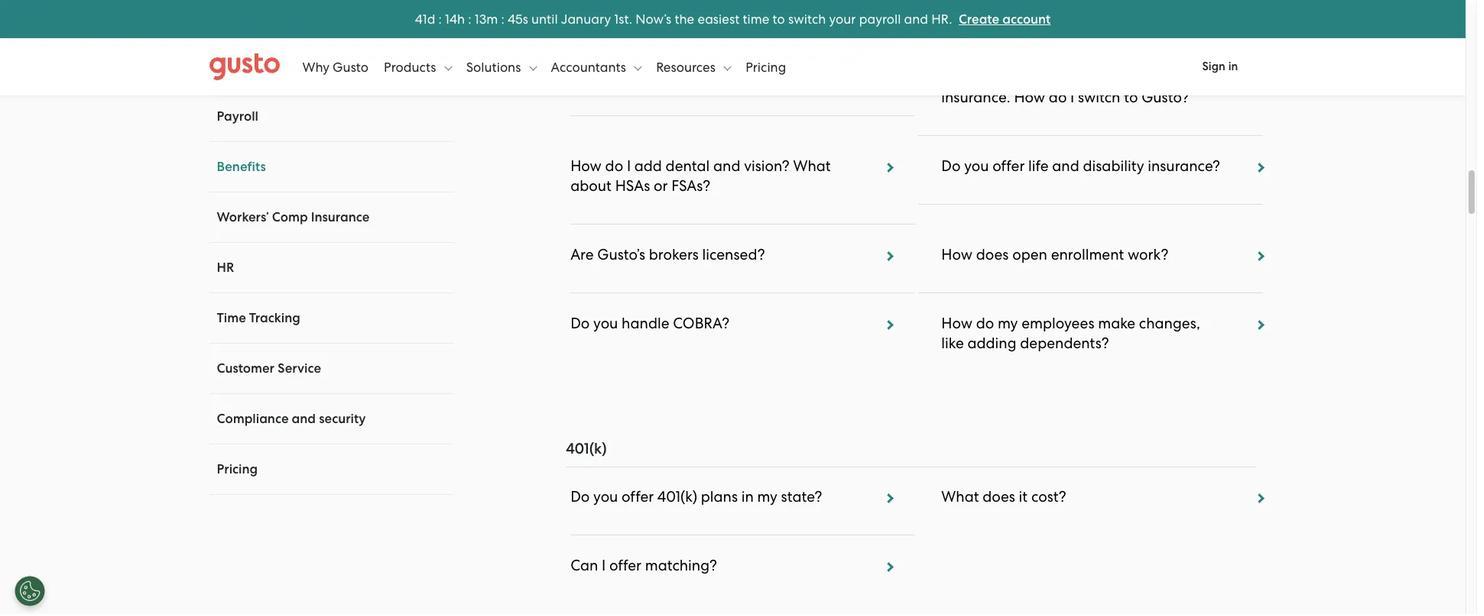 Task type: vqa. For each thing, say whether or not it's contained in the screenshot.
Accept
no



Task type: locate. For each thing, give the bounding box(es) containing it.
i right can at the bottom left
[[602, 557, 606, 575]]

2 horizontal spatial 4
[[508, 11, 515, 26]]

vision?
[[744, 158, 790, 175]]

and right life
[[1052, 158, 1079, 175]]

d :
[[427, 11, 442, 26]]

offer inside dropdown button
[[609, 557, 642, 575]]

how left open
[[941, 246, 973, 264]]

brokers
[[649, 246, 699, 264]]

to right time
[[773, 11, 785, 26]]

do for do you offer life and disability insurance?
[[941, 158, 961, 175]]

online payroll services, hr, and benefits | gusto image
[[209, 53, 279, 81]]

to
[[773, 11, 785, 26], [1124, 89, 1138, 106]]

2 4 from the left
[[450, 11, 457, 26]]

do inside do you offer life and disability insurance? dropdown button
[[941, 158, 961, 175]]

to down 'group'
[[1124, 89, 1138, 106]]

offer up can i offer matching? at the bottom
[[622, 489, 654, 506]]

does left it
[[983, 489, 1015, 506]]

are gusto's brokers licensed? button
[[554, 245, 915, 313]]

0 horizontal spatial 4
[[415, 11, 423, 26]]

1 vertical spatial in
[[741, 489, 754, 506]]

pricing link down time
[[746, 44, 786, 90]]

i've
[[941, 69, 964, 86]]

hr link
[[217, 260, 234, 276]]

4
[[415, 11, 423, 26], [450, 11, 457, 26], [508, 11, 515, 26]]

or
[[654, 177, 668, 195]]

switch down 'group'
[[1078, 89, 1121, 106]]

do inside dropdown button
[[571, 315, 590, 333]]

switch inside i've already got small group health insurance. how do i switch to gusto?
[[1078, 89, 1121, 106]]

0 vertical spatial do
[[1049, 89, 1067, 106]]

2 horizontal spatial i
[[1071, 89, 1074, 106]]

do up adding
[[976, 315, 994, 333]]

plans
[[701, 489, 738, 506]]

until
[[531, 11, 558, 26]]

payroll link
[[217, 109, 258, 125]]

1 horizontal spatial in
[[1228, 60, 1238, 73]]

1 vertical spatial to
[[1124, 89, 1138, 106]]

compliance
[[217, 411, 289, 427]]

do inside how do my employees make changes, like adding dependents?
[[976, 315, 994, 333]]

1 vertical spatial do
[[605, 158, 623, 175]]

0 horizontal spatial what
[[793, 158, 831, 175]]

1st.
[[614, 11, 632, 26]]

1 horizontal spatial 4
[[450, 11, 457, 26]]

0 vertical spatial 401(k)
[[566, 440, 607, 458]]

i've already got small group health insurance. how do i switch to gusto? button
[[914, 67, 1268, 156]]

do inside do you offer 401(k) plans in my state? dropdown button
[[571, 489, 590, 506]]

0 vertical spatial to
[[773, 11, 785, 26]]

1 horizontal spatial do
[[976, 315, 994, 333]]

solutions
[[466, 59, 524, 75]]

workers' comp insurance link
[[217, 210, 370, 226]]

customer
[[217, 361, 275, 377]]

already
[[968, 69, 1020, 86]]

how inside how do i add dental and vision? what about hsas or fsas?
[[571, 158, 602, 175]]

and left 'hr.'
[[904, 11, 928, 26]]

pricing down compliance
[[217, 462, 258, 478]]

you left handle
[[593, 315, 618, 333]]

3
[[479, 11, 486, 26]]

sign in link
[[1184, 50, 1257, 84]]

1 vertical spatial my
[[757, 489, 778, 506]]

2 1 from the left
[[445, 11, 450, 26]]

1 horizontal spatial what
[[941, 489, 979, 506]]

can i offer matching? button
[[554, 556, 915, 615]]

2 horizontal spatial do
[[1049, 89, 1067, 106]]

4 left the s
[[508, 11, 515, 26]]

0 vertical spatial switch
[[788, 11, 826, 26]]

offer left life
[[993, 158, 1025, 175]]

i
[[1071, 89, 1074, 106], [627, 158, 631, 175], [602, 557, 606, 575]]

1 horizontal spatial 1
[[445, 11, 450, 26]]

disability
[[1083, 158, 1144, 175]]

my
[[998, 315, 1018, 333], [757, 489, 778, 506]]

pricing down time
[[746, 59, 786, 75]]

fsas?
[[671, 177, 710, 195]]

0 vertical spatial my
[[998, 315, 1018, 333]]

1 4 from the left
[[415, 11, 423, 26]]

1
[[423, 11, 427, 26], [445, 11, 450, 26], [475, 11, 479, 26]]

do up hsas
[[605, 158, 623, 175]]

switch
[[788, 11, 826, 26], [1078, 89, 1121, 106]]

work?
[[1128, 246, 1169, 264]]

0 horizontal spatial in
[[741, 489, 754, 506]]

you for do you offer life and disability insurance?
[[964, 158, 989, 175]]

do up can at the bottom left
[[571, 489, 590, 506]]

how up about
[[571, 158, 602, 175]]

1 vertical spatial offer
[[622, 489, 654, 506]]

dependents?
[[1020, 335, 1109, 352]]

0 horizontal spatial i
[[602, 557, 606, 575]]

you for do you handle cobra?
[[593, 315, 618, 333]]

you up can at the bottom left
[[593, 489, 618, 506]]

you
[[964, 158, 989, 175], [593, 315, 618, 333], [593, 489, 618, 506]]

4 left the d :
[[415, 11, 423, 26]]

1 horizontal spatial 401(k)
[[657, 489, 697, 506]]

what left it
[[941, 489, 979, 506]]

1 vertical spatial you
[[593, 315, 618, 333]]

0 vertical spatial you
[[964, 158, 989, 175]]

0 horizontal spatial my
[[757, 489, 778, 506]]

2 vertical spatial do
[[571, 489, 590, 506]]

offer
[[993, 158, 1025, 175], [622, 489, 654, 506], [609, 557, 642, 575]]

now's
[[636, 11, 672, 26]]

0 horizontal spatial pricing
[[217, 462, 258, 478]]

offer right can at the bottom left
[[609, 557, 642, 575]]

1 horizontal spatial pricing
[[746, 59, 786, 75]]

0 horizontal spatial pricing link
[[217, 462, 258, 478]]

how do my employees make changes, like adding dependents? button
[[914, 313, 1268, 401]]

switch left your
[[788, 11, 826, 26]]

0 vertical spatial pricing link
[[746, 44, 786, 90]]

2 vertical spatial do
[[976, 315, 994, 333]]

resources button
[[656, 44, 731, 90]]

0 vertical spatial in
[[1228, 60, 1238, 73]]

i left add
[[627, 158, 631, 175]]

how do i add dental and vision? what about hsas or fsas?
[[571, 158, 831, 195]]

2 horizontal spatial 1
[[475, 11, 479, 26]]

matching?
[[645, 557, 717, 575]]

1 vertical spatial do
[[571, 315, 590, 333]]

1 horizontal spatial switch
[[1078, 89, 1121, 106]]

1 vertical spatial switch
[[1078, 89, 1121, 106]]

pricing link
[[746, 44, 786, 90], [217, 462, 258, 478]]

do
[[1049, 89, 1067, 106], [605, 158, 623, 175], [976, 315, 994, 333]]

0 horizontal spatial do
[[605, 158, 623, 175]]

does
[[976, 246, 1009, 264], [983, 489, 1015, 506]]

time tracking link
[[217, 310, 300, 326]]

1 horizontal spatial to
[[1124, 89, 1138, 106]]

0 vertical spatial i
[[1071, 89, 1074, 106]]

time
[[217, 310, 246, 326]]

does left open
[[976, 246, 1009, 264]]

service
[[278, 361, 321, 377]]

h :
[[457, 11, 471, 26]]

1 vertical spatial 401(k)
[[657, 489, 697, 506]]

what right vision?
[[793, 158, 831, 175]]

1 vertical spatial pricing
[[217, 462, 258, 478]]

2 vertical spatial you
[[593, 489, 618, 506]]

1 vertical spatial pricing link
[[217, 462, 258, 478]]

3 4 from the left
[[508, 11, 515, 26]]

4 right the d :
[[450, 11, 457, 26]]

how up like
[[941, 315, 973, 333]]

1 left the h :
[[423, 11, 427, 26]]

and inside how do i add dental and vision? what about hsas or fsas?
[[713, 158, 741, 175]]

pricing link down compliance
[[217, 462, 258, 478]]

1 vertical spatial does
[[983, 489, 1015, 506]]

do down insurance.
[[941, 158, 961, 175]]

1 right the h :
[[475, 11, 479, 26]]

in
[[1228, 60, 1238, 73], [741, 489, 754, 506]]

my left state?
[[757, 489, 778, 506]]

create account link
[[959, 11, 1051, 27]]

hr.
[[931, 11, 952, 26]]

insurance?
[[1148, 158, 1220, 175]]

my up adding
[[998, 315, 1018, 333]]

enrollment
[[1051, 246, 1124, 264]]

i down "small"
[[1071, 89, 1074, 106]]

0 vertical spatial pricing
[[746, 59, 786, 75]]

0 vertical spatial what
[[793, 158, 831, 175]]

january
[[561, 11, 611, 26]]

about
[[571, 177, 612, 195]]

like
[[941, 335, 964, 352]]

in right plans
[[741, 489, 754, 506]]

how inside how do my employees make changes, like adding dependents?
[[941, 315, 973, 333]]

0 horizontal spatial switch
[[788, 11, 826, 26]]

and right dental
[[713, 158, 741, 175]]

do left handle
[[571, 315, 590, 333]]

do you offer life and disability insurance? button
[[914, 156, 1268, 245]]

2 vertical spatial i
[[602, 557, 606, 575]]

0 vertical spatial offer
[[993, 158, 1025, 175]]

1 horizontal spatial i
[[627, 158, 631, 175]]

switch inside 4 1 d : 1 4 h : 1 3 m : 4 5 s until january 1st. now's the easiest time to switch your payroll and hr. create account
[[788, 11, 826, 26]]

how does open enrollment work? button
[[914, 245, 1268, 313]]

make
[[1098, 315, 1136, 333]]

0 vertical spatial does
[[976, 246, 1009, 264]]

0 horizontal spatial 401(k)
[[566, 440, 607, 458]]

in right sign
[[1228, 60, 1238, 73]]

how
[[1014, 89, 1045, 106], [571, 158, 602, 175], [941, 246, 973, 264], [941, 315, 973, 333]]

0 vertical spatial do
[[941, 158, 961, 175]]

do for how do i add dental and vision? what about hsas or fsas?
[[605, 158, 623, 175]]

how down got
[[1014, 89, 1045, 106]]

time tracking
[[217, 310, 300, 326]]

0 horizontal spatial to
[[773, 11, 785, 26]]

1 horizontal spatial my
[[998, 315, 1018, 333]]

1 vertical spatial i
[[627, 158, 631, 175]]

s
[[523, 11, 528, 26]]

what
[[793, 158, 831, 175], [941, 489, 979, 506]]

why
[[302, 59, 329, 75]]

2 vertical spatial offer
[[609, 557, 642, 575]]

and
[[904, 11, 928, 26], [713, 158, 741, 175], [1052, 158, 1079, 175], [292, 411, 316, 427]]

do inside how do i add dental and vision? what about hsas or fsas?
[[605, 158, 623, 175]]

pricing inside main element
[[746, 59, 786, 75]]

1 right the d :
[[445, 11, 450, 26]]

you left life
[[964, 158, 989, 175]]

do down "small"
[[1049, 89, 1067, 106]]

0 horizontal spatial 1
[[423, 11, 427, 26]]

gusto's
[[597, 246, 645, 264]]

do you handle cobra?
[[571, 315, 730, 333]]



Task type: describe. For each thing, give the bounding box(es) containing it.
i inside how do i add dental and vision? what about hsas or fsas?
[[627, 158, 631, 175]]

5
[[515, 11, 523, 26]]

do you handle cobra? button
[[554, 313, 915, 401]]

to inside i've already got small group health insurance. how do i switch to gusto?
[[1124, 89, 1138, 106]]

1 horizontal spatial pricing link
[[746, 44, 786, 90]]

3 1 from the left
[[475, 11, 479, 26]]

create
[[959, 11, 999, 27]]

products
[[384, 59, 439, 75]]

do for do you handle cobra?
[[571, 315, 590, 333]]

do for how do my employees make changes, like adding dependents?
[[976, 315, 994, 333]]

products button
[[384, 44, 452, 90]]

my inside how do my employees make changes, like adding dependents?
[[998, 315, 1018, 333]]

gusto
[[333, 59, 369, 75]]

1 vertical spatial what
[[941, 489, 979, 506]]

life
[[1028, 158, 1049, 175]]

what does it cost? button
[[914, 487, 1268, 556]]

how for how do my employees make changes, like adding dependents?
[[941, 315, 973, 333]]

dental
[[666, 158, 710, 175]]

sign
[[1202, 60, 1226, 73]]

do you offer 401(k) plans in my state?
[[571, 489, 822, 506]]

compliance and security
[[217, 411, 366, 427]]

workers' comp insurance
[[217, 210, 370, 226]]

can
[[571, 557, 598, 575]]

4 1 d : 1 4 h : 1 3 m : 4 5 s until january 1st. now's the easiest time to switch your payroll and hr. create account
[[415, 11, 1051, 27]]

are
[[571, 246, 594, 264]]

gusto?
[[1142, 89, 1189, 106]]

do inside i've already got small group health insurance. how do i switch to gusto?
[[1049, 89, 1067, 106]]

account
[[1003, 11, 1051, 27]]

offer for life
[[993, 158, 1025, 175]]

pricing for the right pricing link
[[746, 59, 786, 75]]

insurance.
[[941, 89, 1011, 106]]

and inside 4 1 d : 1 4 h : 1 3 m : 4 5 s until january 1st. now's the easiest time to switch your payroll and hr. create account
[[904, 11, 928, 26]]

why gusto
[[302, 59, 369, 75]]

do you offer 401(k) plans in my state? button
[[554, 487, 915, 556]]

comp
[[272, 210, 308, 226]]

customer service
[[217, 361, 321, 377]]

solutions button
[[466, 44, 537, 90]]

1 1 from the left
[[423, 11, 427, 26]]

licensed?
[[702, 246, 765, 264]]

easiest
[[698, 11, 740, 26]]

you for do you offer 401(k) plans in my state?
[[593, 489, 618, 506]]

401(k) inside dropdown button
[[657, 489, 697, 506]]

health
[[1134, 69, 1177, 86]]

workers'
[[217, 210, 269, 226]]

resources
[[656, 59, 719, 75]]

time
[[743, 11, 770, 26]]

i inside i've already got small group health insurance. how do i switch to gusto?
[[1071, 89, 1074, 106]]

i inside dropdown button
[[602, 557, 606, 575]]

pricing for pricing link to the bottom
[[217, 462, 258, 478]]

cobra?
[[673, 315, 730, 333]]

insurance
[[311, 210, 370, 226]]

state?
[[781, 489, 822, 506]]

it
[[1019, 489, 1028, 506]]

small
[[1050, 69, 1086, 86]]

hr
[[217, 260, 234, 276]]

does for open
[[976, 246, 1009, 264]]

to inside 4 1 d : 1 4 h : 1 3 m : 4 5 s until january 1st. now's the easiest time to switch your payroll and hr. create account
[[773, 11, 785, 26]]

cost?
[[1031, 489, 1066, 506]]

accountants button
[[551, 44, 642, 90]]

what inside how do i add dental and vision? what about hsas or fsas?
[[793, 158, 831, 175]]

benefits link
[[217, 159, 266, 175]]

why gusto link
[[302, 44, 369, 90]]

m :
[[486, 11, 504, 26]]

do for do you offer 401(k) plans in my state?
[[571, 489, 590, 506]]

does for it
[[983, 489, 1015, 506]]

add
[[634, 158, 662, 175]]

changes,
[[1139, 315, 1200, 333]]

offer for matching?
[[609, 557, 642, 575]]

my inside dropdown button
[[757, 489, 778, 506]]

benefits
[[217, 159, 266, 175]]

accountants
[[551, 59, 629, 75]]

how for how do i add dental and vision? what about hsas or fsas?
[[571, 158, 602, 175]]

what does it cost?
[[941, 489, 1066, 506]]

and left security
[[292, 411, 316, 427]]

are gusto's brokers licensed?
[[571, 246, 765, 264]]

in inside dropdown button
[[741, 489, 754, 506]]

group
[[1089, 69, 1130, 86]]

tracking
[[249, 310, 300, 326]]

security
[[319, 411, 366, 427]]

do you offer life and disability insurance?
[[941, 158, 1220, 175]]

main element
[[209, 44, 1257, 90]]

customer service link
[[217, 361, 321, 377]]

how inside i've already got small group health insurance. how do i switch to gusto?
[[1014, 89, 1045, 106]]

employees
[[1022, 315, 1095, 333]]

got
[[1024, 69, 1046, 86]]

how for how does open enrollment work?
[[941, 246, 973, 264]]

payroll
[[859, 11, 901, 26]]

sign in
[[1202, 60, 1238, 73]]

how do my employees make changes, like adding dependents?
[[941, 315, 1200, 352]]

how do i add dental and vision? what about hsas or fsas? button
[[554, 156, 915, 245]]

handle
[[622, 315, 669, 333]]

your
[[829, 11, 856, 26]]

payroll
[[217, 109, 258, 125]]

how does open enrollment work?
[[941, 246, 1169, 264]]

adding
[[968, 335, 1017, 352]]

the
[[675, 11, 694, 26]]

offer for 401(k)
[[622, 489, 654, 506]]



